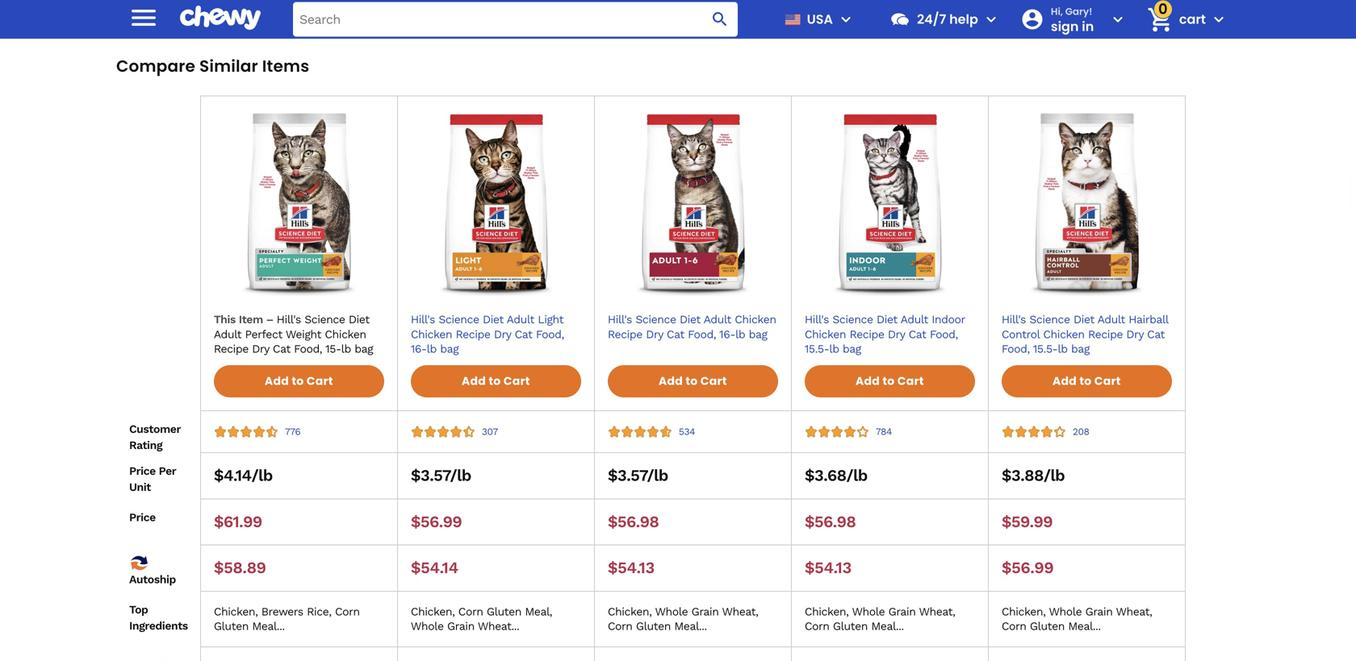Task type: describe. For each thing, give the bounding box(es) containing it.
3 meal... from the left
[[871, 620, 904, 634]]

diet for hairball
[[1074, 313, 1094, 327]]

add for hill's science diet adult chicken recipe dry cat food, 16-lb bag
[[659, 374, 683, 389]]

indoor
[[932, 313, 965, 327]]

science for hill's science diet adult light chicken recipe dry cat food, 16-lb bag
[[439, 313, 479, 327]]

add to cart for hill's science diet adult chicken recipe dry cat food, 16-lb bag
[[659, 374, 727, 389]]

784
[[876, 427, 892, 438]]

in
[[1082, 17, 1094, 35]]

1 list item from the left
[[116, 0, 316, 8]]

lb inside hill's science diet adult indoor chicken recipe dry cat food, 15.5-lb bag
[[829, 343, 839, 356]]

science for hill's science diet adult chicken recipe dry cat food, 16-lb bag
[[636, 313, 676, 327]]

hi,
[[1051, 5, 1063, 18]]

$4.14/lb
[[214, 466, 273, 485]]

corn inside chicken,  brewers rice,  corn gluten meal...
[[335, 606, 360, 619]]

1 to from the left
[[292, 374, 304, 389]]

cat inside hill's science diet adult chicken recipe dry cat food, 16-lb bag
[[667, 328, 684, 341]]

$56.99 text field
[[411, 513, 462, 532]]

brewers
[[261, 606, 303, 619]]

food, inside hill's science diet adult indoor chicken recipe dry cat food, 15.5-lb bag
[[930, 328, 958, 341]]

bag inside hill's science diet adult chicken recipe dry cat food, 16-lb bag
[[749, 328, 767, 341]]

534
[[679, 427, 695, 438]]

chicken inside 'hill's science diet adult hairball control chicken recipe dry cat food, 15.5-lb bag'
[[1043, 328, 1085, 341]]

diet for light
[[483, 313, 504, 327]]

add to cart for hill's science diet adult indoor chicken recipe dry cat food, 15.5-lb bag
[[856, 374, 924, 389]]

$3.68/lb
[[805, 466, 867, 485]]

$58.89
[[214, 559, 266, 578]]

cart for hill's science diet adult hairball control chicken recipe dry cat food, 15.5-lb bag
[[1094, 374, 1121, 389]]

cart
[[1179, 10, 1206, 28]]

$3.57/lb text field
[[411, 466, 471, 486]]

Product search field
[[293, 2, 738, 37]]

hill's for hill's science diet adult hairball control chicken recipe dry cat food, 15.5-lb bag
[[1002, 313, 1026, 327]]

dry inside hill's science diet adult light chicken recipe dry cat food, 16-lb bag
[[494, 328, 511, 341]]

hill's science diet adult chicken recipe dry cat food, 16-lb bag link
[[608, 313, 778, 342]]

$3.57/lb for $3.57/lb text box
[[411, 466, 471, 485]]

dry inside hill's science diet adult chicken recipe dry cat food, 16-lb bag
[[646, 328, 663, 341]]

hill's science diet adult chicken recipe dry cat food, 16-lb bag
[[608, 313, 776, 341]]

$3.57/lb for $3.57/lb text field
[[608, 466, 668, 485]]

help menu image
[[981, 10, 1001, 29]]

ingredients
[[129, 620, 188, 633]]

0 horizontal spatial menu image
[[128, 1, 160, 34]]

5 chicken, from the left
[[1002, 606, 1046, 619]]

chewy home image
[[180, 0, 261, 36]]

3 wheat, from the left
[[1116, 606, 1152, 619]]

hill's science diet adult indoor chicken recipe dry cat food, 15.5-lb bag link
[[805, 313, 975, 357]]

to for hill's science diet adult hairball control chicken recipe dry cat food, 15.5-lb bag
[[1079, 374, 1092, 389]]

24/7
[[917, 10, 946, 28]]

help
[[949, 10, 978, 28]]

$56.99 text field
[[1002, 559, 1054, 579]]

hill's science diet adult indoor chicken recipe dry cat food, 15.5-lb bag
[[805, 313, 965, 356]]

compare
[[116, 55, 195, 78]]

3 list item from the left
[[542, 0, 743, 8]]

$3.57/lb text field
[[608, 466, 668, 486]]

to for hill's science diet adult indoor chicken recipe dry cat food, 15.5-lb bag
[[883, 374, 895, 389]]

hill's science diet adult light chicken recipe dry cat food, 16-lb bag image
[[404, 114, 587, 297]]

5 list item from the left
[[969, 0, 1169, 8]]

hill's science diet adult light chicken recipe dry cat food, 16-lb bag link
[[411, 313, 581, 357]]

chicken, inside chicken,  corn gluten meal, whole grain wheat...
[[411, 606, 455, 619]]

15.5- inside 'hill's science diet adult hairball control chicken recipe dry cat food, 15.5-lb bag'
[[1033, 343, 1058, 356]]

1 wheat, from the left
[[722, 606, 758, 619]]

lb inside 'hill's science diet adult hairball control chicken recipe dry cat food, 15.5-lb bag'
[[1058, 343, 1068, 356]]

adult for hairball
[[1097, 313, 1125, 327]]

$61.99 text field
[[214, 513, 262, 532]]

2 list item from the left
[[329, 0, 530, 8]]

hill's science diet adult hairball control chicken recipe dry cat food, 15.5-lb bag image
[[995, 114, 1178, 297]]

to for hill's science diet adult light chicken recipe dry cat food, 16-lb bag
[[489, 374, 501, 389]]

hill's science diet adult light chicken recipe dry cat food, 16-lb bag
[[411, 313, 564, 356]]

add for hill's science diet adult light chicken recipe dry cat food, 16-lb bag
[[462, 374, 486, 389]]

science for hill's science diet adult hairball control chicken recipe dry cat food, 15.5-lb bag
[[1029, 313, 1070, 327]]

1 $54.13 text field from the left
[[608, 559, 655, 579]]

Search text field
[[293, 2, 738, 37]]

dry inside hill's science diet adult indoor chicken recipe dry cat food, 15.5-lb bag
[[888, 328, 905, 341]]

cat inside hill's science diet adult indoor chicken recipe dry cat food, 15.5-lb bag
[[909, 328, 926, 341]]

control
[[1002, 328, 1040, 341]]

grain inside chicken,  corn gluten meal, whole grain wheat...
[[447, 620, 474, 634]]

price per unit
[[129, 465, 176, 494]]

add to cart button for hill's science diet adult indoor chicken recipe dry cat food, 15.5-lb bag
[[805, 366, 975, 398]]

cat inside hill's science diet adult light chicken recipe dry cat food, 16-lb bag
[[515, 328, 532, 341]]

this item – hill's science diet adult perfect weight chicken recipe dry cat food, 15-lb bag element
[[201, 107, 397, 366]]

price for price per unit
[[129, 465, 156, 478]]

2 $54.13 text field from the left
[[805, 559, 851, 579]]

hi, gary! sign in
[[1051, 5, 1094, 35]]

add to cart button for hill's science diet adult chicken recipe dry cat food, 16-lb bag
[[608, 366, 778, 398]]

cart for hill's science diet adult indoor chicken recipe dry cat food, 15.5-lb bag
[[897, 374, 924, 389]]

gary!
[[1065, 5, 1092, 18]]



Task type: vqa. For each thing, say whether or not it's contained in the screenshot.
second Add from the right
yes



Task type: locate. For each thing, give the bounding box(es) containing it.
$4.14/lb text field
[[214, 466, 273, 486]]

4 recipe from the left
[[1088, 328, 1123, 341]]

$56.99 for $56.99 text field
[[411, 513, 462, 532]]

$61.99
[[214, 513, 262, 532]]

add
[[265, 374, 289, 389], [462, 374, 486, 389], [659, 374, 683, 389], [856, 374, 880, 389], [1052, 374, 1077, 389]]

$3.68/lb text field
[[805, 466, 867, 486]]

3 recipe from the left
[[850, 328, 884, 341]]

2 cat from the left
[[667, 328, 684, 341]]

1 chicken,  whole grain wheat, corn gluten meal... from the left
[[608, 606, 758, 634]]

1 horizontal spatial $54.13 text field
[[805, 559, 851, 579]]

4 chicken, from the left
[[805, 606, 849, 619]]

add up 534
[[659, 374, 683, 389]]

lb inside hill's science diet adult light chicken recipe dry cat food, 16-lb bag
[[427, 343, 437, 356]]

science inside hill's science diet adult light chicken recipe dry cat food, 16-lb bag
[[439, 313, 479, 327]]

cart
[[307, 374, 333, 389], [503, 374, 530, 389], [700, 374, 727, 389], [897, 374, 924, 389], [1094, 374, 1121, 389]]

chicken,
[[214, 606, 258, 619], [411, 606, 455, 619], [608, 606, 652, 619], [805, 606, 849, 619], [1002, 606, 1046, 619]]

1 horizontal spatial menu image
[[836, 10, 856, 29]]

account menu image
[[1108, 10, 1127, 29]]

hill's inside hill's science diet adult indoor chicken recipe dry cat food, 15.5-lb bag
[[805, 313, 829, 327]]

2 to from the left
[[489, 374, 501, 389]]

hill's science diet adult chicken recipe dry cat food, 16-lb bag image
[[601, 114, 784, 297]]

price down unit
[[129, 511, 156, 524]]

$3.57/lb up $56.98 text field
[[608, 466, 668, 485]]

menu image right usa
[[836, 10, 856, 29]]

customer
[[129, 423, 181, 436]]

1 horizontal spatial wheat,
[[919, 606, 955, 619]]

$3.88/lb text field
[[1002, 466, 1065, 486]]

meal...
[[252, 620, 285, 634], [674, 620, 707, 634], [871, 620, 904, 634], [1068, 620, 1101, 634]]

1 horizontal spatial $3.57/lb
[[608, 466, 668, 485]]

4 dry from the left
[[1126, 328, 1144, 341]]

$56.99 down $3.57/lb text box
[[411, 513, 462, 532]]

2 chicken,  whole grain wheat, corn gluten meal... from the left
[[805, 606, 955, 634]]

776
[[285, 427, 300, 438]]

lb inside hill's science diet adult chicken recipe dry cat food, 16-lb bag
[[735, 328, 745, 341]]

adult
[[507, 313, 534, 327], [704, 313, 731, 327], [900, 313, 928, 327], [1097, 313, 1125, 327]]

chicken,  brewers rice,  corn gluten meal...
[[214, 606, 360, 634]]

chicken,  corn gluten meal, whole grain wheat...
[[411, 606, 552, 634]]

24/7 help link
[[883, 0, 978, 39]]

307
[[482, 427, 498, 438]]

$56.99
[[411, 513, 462, 532], [1002, 559, 1054, 578]]

2 hill's from the left
[[608, 313, 632, 327]]

$56.98 down $3.57/lb text field
[[608, 513, 659, 532]]

4 diet from the left
[[1074, 313, 1094, 327]]

hill's for hill's science diet adult chicken recipe dry cat food, 16-lb bag
[[608, 313, 632, 327]]

4 meal... from the left
[[1068, 620, 1101, 634]]

16- inside hill's science diet adult light chicken recipe dry cat food, 16-lb bag
[[411, 343, 427, 356]]

hill's science diet adult hairball control chicken recipe dry cat food, 15.5-lb bag element
[[989, 107, 1185, 366]]

usa
[[807, 10, 833, 28]]

$54.13 down $56.98 text field
[[608, 559, 655, 578]]

add down 'hill's science diet adult hairball control chicken recipe dry cat food, 15.5-lb bag'
[[1052, 374, 1077, 389]]

$54.14
[[411, 559, 458, 578]]

add down hill's science diet adult indoor chicken recipe dry cat food, 15.5-lb bag
[[856, 374, 880, 389]]

rating
[[129, 439, 162, 452]]

4 cat from the left
[[1147, 328, 1165, 341]]

diet inside hill's science diet adult indoor chicken recipe dry cat food, 15.5-lb bag
[[877, 313, 897, 327]]

3 hill's from the left
[[805, 313, 829, 327]]

3 cart from the left
[[700, 374, 727, 389]]

$59.99
[[1002, 513, 1053, 532]]

light
[[538, 313, 563, 327]]

$54.13 text field down $56.98 text field
[[608, 559, 655, 579]]

1 horizontal spatial 16-
[[719, 328, 735, 341]]

2 science from the left
[[636, 313, 676, 327]]

4 add to cart button from the left
[[805, 366, 975, 398]]

arm & hammer litter slide multi- cat scented clumping clay cat litter, 38-lb box element
[[595, 107, 791, 352]]

1 add to cart button from the left
[[214, 366, 384, 398]]

to up 534
[[686, 374, 698, 389]]

price for price
[[129, 511, 156, 524]]

2 recipe from the left
[[608, 328, 642, 341]]

hill's science diet adult indoor chicken recipe dry cat food, 15.5-lb bag image
[[798, 114, 981, 297]]

hill's inside 'hill's science diet adult hairball control chicken recipe dry cat food, 15.5-lb bag'
[[1002, 313, 1026, 327]]

science inside 'hill's science diet adult hairball control chicken recipe dry cat food, 15.5-lb bag'
[[1029, 313, 1070, 327]]

add to cart button down hill's science diet adult indoor chicken recipe dry cat food, 15.5-lb bag link
[[805, 366, 975, 398]]

menu image up compare
[[128, 1, 160, 34]]

2 price from the top
[[129, 511, 156, 524]]

1 dry from the left
[[494, 328, 511, 341]]

0 horizontal spatial $54.13
[[608, 559, 655, 578]]

to down hill's science diet adult light chicken recipe dry cat food, 16-lb bag link
[[489, 374, 501, 389]]

$58.89 text field
[[214, 559, 266, 579]]

meal... inside chicken,  brewers rice,  corn gluten meal...
[[252, 620, 285, 634]]

4 science from the left
[[1029, 313, 1070, 327]]

1 horizontal spatial $54.13
[[805, 559, 851, 578]]

list item
[[116, 0, 316, 8], [329, 0, 530, 8], [542, 0, 743, 8], [756, 0, 956, 8], [969, 0, 1169, 8]]

0 horizontal spatial $54.13 text field
[[608, 559, 655, 579]]

cat
[[515, 328, 532, 341], [667, 328, 684, 341], [909, 328, 926, 341], [1147, 328, 1165, 341]]

cart menu image
[[1209, 10, 1229, 29]]

submit search image
[[710, 10, 730, 29]]

3 to from the left
[[686, 374, 698, 389]]

science inside hill's science diet adult indoor chicken recipe dry cat food, 15.5-lb bag
[[832, 313, 873, 327]]

2 wheat, from the left
[[919, 606, 955, 619]]

food,
[[536, 328, 564, 341], [688, 328, 716, 341], [930, 328, 958, 341], [1002, 343, 1030, 356]]

1 add from the left
[[265, 374, 289, 389]]

add for hill's science diet adult indoor chicken recipe dry cat food, 15.5-lb bag
[[856, 374, 880, 389]]

0 horizontal spatial $56.99
[[411, 513, 462, 532]]

3 cat from the left
[[909, 328, 926, 341]]

bag
[[749, 328, 767, 341], [440, 343, 459, 356], [843, 343, 861, 356], [1071, 343, 1090, 356]]

chicken inside hill's science diet adult chicken recipe dry cat food, 16-lb bag
[[735, 313, 776, 327]]

3 add to cart button from the left
[[608, 366, 778, 398]]

autoship
[[129, 574, 176, 587]]

0 horizontal spatial 16-
[[411, 343, 427, 356]]

menu image
[[128, 1, 160, 34], [836, 10, 856, 29]]

add to cart down hill's science diet adult light chicken recipe dry cat food, 16-lb bag link
[[462, 374, 530, 389]]

chewy support image
[[889, 9, 910, 30]]

add to cart down hill's science diet adult hairball control chicken recipe dry cat food, 15.5-lb bag link
[[1052, 374, 1121, 389]]

dry
[[494, 328, 511, 341], [646, 328, 663, 341], [888, 328, 905, 341], [1126, 328, 1144, 341]]

4 to from the left
[[883, 374, 895, 389]]

3 dry from the left
[[888, 328, 905, 341]]

$54.13 text field
[[608, 559, 655, 579], [805, 559, 851, 579]]

bag inside 'hill's science diet adult hairball control chicken recipe dry cat food, 15.5-lb bag'
[[1071, 343, 1090, 356]]

hill's science diet adult perfect weight chicken recipe dry cat food, 15-lb bag image
[[207, 114, 391, 297]]

3 add from the left
[[659, 374, 683, 389]]

0 vertical spatial price
[[129, 465, 156, 478]]

2 horizontal spatial wheat,
[[1116, 606, 1152, 619]]

to up 776 at the bottom left
[[292, 374, 304, 389]]

0 vertical spatial 16-
[[719, 328, 735, 341]]

add to cart for hill's science diet adult light chicken recipe dry cat food, 16-lb bag
[[462, 374, 530, 389]]

2 add from the left
[[462, 374, 486, 389]]

4 add to cart from the left
[[856, 374, 924, 389]]

2 add to cart button from the left
[[411, 366, 581, 398]]

$54.13 down $56.98 text box
[[805, 559, 851, 578]]

add to cart button for hill's science diet adult hairball control chicken recipe dry cat food, 15.5-lb bag
[[1002, 366, 1172, 398]]

gluten
[[487, 606, 521, 619], [214, 620, 249, 634], [636, 620, 671, 634], [833, 620, 868, 634], [1030, 620, 1065, 634]]

hill's science diet adult perfect weight roasted vegetable & chicken medley canned cat food, 2.9-oz, case of 24 element
[[398, 107, 594, 366]]

hill's science diet adult hairball control chicken recipe dry cat food, 15.5-lb bag link
[[1002, 313, 1172, 357]]

1 vertical spatial 16-
[[411, 343, 427, 356]]

$54.13 text field down $56.98 text box
[[805, 559, 851, 579]]

grain
[[691, 606, 719, 619], [888, 606, 916, 619], [1085, 606, 1113, 619], [447, 620, 474, 634]]

3 science from the left
[[832, 313, 873, 327]]

$59.99 text field
[[1002, 513, 1053, 532]]

1 vertical spatial $56.99
[[1002, 559, 1054, 578]]

hill's for hill's science diet adult light chicken recipe dry cat food, 16-lb bag
[[411, 313, 435, 327]]

1 meal... from the left
[[252, 620, 285, 634]]

chicken inside hill's science diet adult indoor chicken recipe dry cat food, 15.5-lb bag
[[805, 328, 846, 341]]

add to cart button up 776 at the bottom left
[[214, 366, 384, 398]]

hill's science diet adult hairball control chicken recipe dry cat food, 15.5-lb bag
[[1002, 313, 1168, 356]]

1 horizontal spatial $56.98
[[805, 513, 856, 532]]

add to cart button down hill's science diet adult hairball control chicken recipe dry cat food, 15.5-lb bag link
[[1002, 366, 1172, 398]]

chicken
[[735, 313, 776, 327], [411, 328, 452, 341], [805, 328, 846, 341], [1043, 328, 1085, 341]]

similar
[[199, 55, 258, 78]]

list
[[116, 0, 1240, 8]]

2 add to cart from the left
[[462, 374, 530, 389]]

price up unit
[[129, 465, 156, 478]]

0 horizontal spatial $3.57/lb
[[411, 466, 471, 485]]

add to cart down hill's science diet adult indoor chicken recipe dry cat food, 15.5-lb bag link
[[856, 374, 924, 389]]

menu image inside usa dropdown button
[[836, 10, 856, 29]]

5 add to cart from the left
[[1052, 374, 1121, 389]]

hill's science diet adult indoor chicken recipe dry cat food, 15.5-lb bag element
[[792, 107, 988, 366]]

gluten inside chicken,  corn gluten meal, whole grain wheat...
[[487, 606, 521, 619]]

add down hill's science diet adult light chicken recipe dry cat food, 16-lb bag
[[462, 374, 486, 389]]

bag inside hill's science diet adult indoor chicken recipe dry cat food, 15.5-lb bag
[[843, 343, 861, 356]]

to down hill's science diet adult indoor chicken recipe dry cat food, 15.5-lb bag link
[[883, 374, 895, 389]]

0 horizontal spatial $56.98
[[608, 513, 659, 532]]

lb
[[735, 328, 745, 341], [427, 343, 437, 356], [829, 343, 839, 356], [1058, 343, 1068, 356]]

1 add to cart from the left
[[265, 374, 333, 389]]

diet inside hill's science diet adult chicken recipe dry cat food, 16-lb bag
[[680, 313, 700, 327]]

2 diet from the left
[[680, 313, 700, 327]]

adult inside hill's science diet adult indoor chicken recipe dry cat food, 15.5-lb bag
[[900, 313, 928, 327]]

$56.99 down $59.99 text box
[[1002, 559, 1054, 578]]

1 vertical spatial price
[[129, 511, 156, 524]]

price inside price per unit
[[129, 465, 156, 478]]

$56.98
[[608, 513, 659, 532], [805, 513, 856, 532]]

science inside hill's science diet adult chicken recipe dry cat food, 16-lb bag
[[636, 313, 676, 327]]

add to cart up 534
[[659, 374, 727, 389]]

5 cart from the left
[[1094, 374, 1121, 389]]

science for hill's science diet adult indoor chicken recipe dry cat food, 15.5-lb bag
[[832, 313, 873, 327]]

1 hill's from the left
[[411, 313, 435, 327]]

$3.57/lb
[[411, 466, 471, 485], [608, 466, 668, 485]]

$56.98 for $56.98 text field
[[608, 513, 659, 532]]

diet for chicken
[[680, 313, 700, 327]]

wheat,
[[722, 606, 758, 619], [919, 606, 955, 619], [1116, 606, 1152, 619]]

science
[[439, 313, 479, 327], [636, 313, 676, 327], [832, 313, 873, 327], [1029, 313, 1070, 327]]

4 cart from the left
[[897, 374, 924, 389]]

1 diet from the left
[[483, 313, 504, 327]]

diet for indoor
[[877, 313, 897, 327]]

corn inside chicken,  corn gluten meal, whole grain wheat...
[[458, 606, 483, 619]]

add to cart
[[265, 374, 333, 389], [462, 374, 530, 389], [659, 374, 727, 389], [856, 374, 924, 389], [1052, 374, 1121, 389]]

1 cat from the left
[[515, 328, 532, 341]]

add to cart button up 534
[[608, 366, 778, 398]]

4 list item from the left
[[756, 0, 956, 8]]

$3.88/lb
[[1002, 466, 1065, 485]]

5 add from the left
[[1052, 374, 1077, 389]]

to down hill's science diet adult hairball control chicken recipe dry cat food, 15.5-lb bag link
[[1079, 374, 1092, 389]]

recipe inside hill's science diet adult light chicken recipe dry cat food, 16-lb bag
[[456, 328, 490, 341]]

customer rating
[[129, 423, 181, 452]]

2 meal... from the left
[[674, 620, 707, 634]]

3 adult from the left
[[900, 313, 928, 327]]

15.5- inside hill's science diet adult indoor chicken recipe dry cat food, 15.5-lb bag
[[805, 343, 829, 356]]

hairball
[[1129, 313, 1168, 327]]

food, inside 'hill's science diet adult hairball control chicken recipe dry cat food, 15.5-lb bag'
[[1002, 343, 1030, 356]]

wheat...
[[478, 620, 519, 634]]

dry inside 'hill's science diet adult hairball control chicken recipe dry cat food, 15.5-lb bag'
[[1126, 328, 1144, 341]]

to for hill's science diet adult chicken recipe dry cat food, 16-lb bag
[[686, 374, 698, 389]]

1 horizontal spatial 15.5-
[[1033, 343, 1058, 356]]

diet inside hill's science diet adult light chicken recipe dry cat food, 16-lb bag
[[483, 313, 504, 327]]

adult for chicken
[[704, 313, 731, 327]]

1 15.5- from the left
[[805, 343, 829, 356]]

chicken inside hill's science diet adult light chicken recipe dry cat food, 16-lb bag
[[411, 328, 452, 341]]

24/7 help
[[917, 10, 978, 28]]

$3.57/lb up $56.99 text field
[[411, 466, 471, 485]]

4 adult from the left
[[1097, 313, 1125, 327]]

items
[[262, 55, 309, 78]]

2 chicken, from the left
[[411, 606, 455, 619]]

diet inside 'hill's science diet adult hairball control chicken recipe dry cat food, 15.5-lb bag'
[[1074, 313, 1094, 327]]

add to cart button down hill's science diet adult light chicken recipe dry cat food, 16-lb bag link
[[411, 366, 581, 398]]

usa button
[[778, 0, 856, 39]]

corn
[[335, 606, 360, 619], [458, 606, 483, 619], [608, 620, 632, 634], [805, 620, 829, 634], [1002, 620, 1026, 634]]

1 science from the left
[[439, 313, 479, 327]]

4 add from the left
[[856, 374, 880, 389]]

cart for hill's science diet adult chicken recipe dry cat food, 16-lb bag
[[700, 374, 727, 389]]

add to cart for hill's science diet adult hairball control chicken recipe dry cat food, 15.5-lb bag
[[1052, 374, 1121, 389]]

food, inside hill's science diet adult chicken recipe dry cat food, 16-lb bag
[[688, 328, 716, 341]]

hill's for hill's science diet adult indoor chicken recipe dry cat food, 15.5-lb bag
[[805, 313, 829, 327]]

15.5-
[[805, 343, 829, 356], [1033, 343, 1058, 356]]

2 horizontal spatial chicken,  whole grain wheat, corn gluten meal...
[[1002, 606, 1152, 634]]

3 diet from the left
[[877, 313, 897, 327]]

top
[[129, 604, 148, 617]]

$54.13
[[608, 559, 655, 578], [805, 559, 851, 578]]

1 $54.13 from the left
[[608, 559, 655, 578]]

hill's inside hill's science diet adult light chicken recipe dry cat food, 16-lb bag
[[411, 313, 435, 327]]

5 add to cart button from the left
[[1002, 366, 1172, 398]]

$56.98 text field
[[608, 513, 659, 532]]

1 horizontal spatial $56.99
[[1002, 559, 1054, 578]]

compare similar items
[[116, 55, 309, 78]]

whole inside chicken,  corn gluten meal, whole grain wheat...
[[411, 620, 444, 634]]

add to cart button
[[214, 366, 384, 398], [411, 366, 581, 398], [608, 366, 778, 398], [805, 366, 975, 398], [1002, 366, 1172, 398]]

per
[[159, 465, 176, 478]]

cart for hill's science diet adult light chicken recipe dry cat food, 16-lb bag
[[503, 374, 530, 389]]

add to cart button for hill's science diet adult light chicken recipe dry cat food, 16-lb bag
[[411, 366, 581, 398]]

to
[[292, 374, 304, 389], [489, 374, 501, 389], [686, 374, 698, 389], [883, 374, 895, 389], [1079, 374, 1092, 389]]

1 $56.98 from the left
[[608, 513, 659, 532]]

food, inside hill's science diet adult light chicken recipe dry cat food, 16-lb bag
[[536, 328, 564, 341]]

0 vertical spatial $56.99
[[411, 513, 462, 532]]

2 $3.57/lb from the left
[[608, 466, 668, 485]]

adult inside 'hill's science diet adult hairball control chicken recipe dry cat food, 15.5-lb bag'
[[1097, 313, 1125, 327]]

$56.99 for $56.99 text box
[[1002, 559, 1054, 578]]

$56.98 text field
[[805, 513, 856, 532]]

$54.14 text field
[[411, 559, 458, 579]]

1 recipe from the left
[[456, 328, 490, 341]]

3 chicken,  whole grain wheat, corn gluten meal... from the left
[[1002, 606, 1152, 634]]

1 cart from the left
[[307, 374, 333, 389]]

price
[[129, 465, 156, 478], [129, 511, 156, 524]]

$56.98 down '$3.68/lb' text box
[[805, 513, 856, 532]]

sign
[[1051, 17, 1079, 35]]

whole
[[655, 606, 688, 619], [852, 606, 885, 619], [1049, 606, 1082, 619], [411, 620, 444, 634]]

hill's inside hill's science diet adult chicken recipe dry cat food, 16-lb bag
[[608, 313, 632, 327]]

recipe
[[456, 328, 490, 341], [608, 328, 642, 341], [850, 328, 884, 341], [1088, 328, 1123, 341]]

cart link
[[1140, 0, 1206, 39]]

0 horizontal spatial wheat,
[[722, 606, 758, 619]]

recipe inside hill's science diet adult indoor chicken recipe dry cat food, 15.5-lb bag
[[850, 328, 884, 341]]

16-
[[719, 328, 735, 341], [411, 343, 427, 356]]

2 dry from the left
[[646, 328, 663, 341]]

2 adult from the left
[[704, 313, 731, 327]]

rice,
[[307, 606, 331, 619]]

1 horizontal spatial chicken,  whole grain wheat, corn gluten meal...
[[805, 606, 955, 634]]

0 horizontal spatial chicken,  whole grain wheat, corn gluten meal...
[[608, 606, 758, 634]]

3 add to cart from the left
[[659, 374, 727, 389]]

5 to from the left
[[1079, 374, 1092, 389]]

1 chicken, from the left
[[214, 606, 258, 619]]

3 chicken, from the left
[[608, 606, 652, 619]]

items image
[[1146, 5, 1174, 34]]

4 hill's from the left
[[1002, 313, 1026, 327]]

add for hill's science diet adult hairball control chicken recipe dry cat food, 15.5-lb bag
[[1052, 374, 1077, 389]]

adult for indoor
[[900, 313, 928, 327]]

recipe inside hill's science diet adult chicken recipe dry cat food, 16-lb bag
[[608, 328, 642, 341]]

1 $3.57/lb from the left
[[411, 466, 471, 485]]

$56.98 for $56.98 text box
[[805, 513, 856, 532]]

208
[[1073, 427, 1089, 438]]

2 cart from the left
[[503, 374, 530, 389]]

0 horizontal spatial 15.5-
[[805, 343, 829, 356]]

cat inside 'hill's science diet adult hairball control chicken recipe dry cat food, 15.5-lb bag'
[[1147, 328, 1165, 341]]

gluten inside chicken,  brewers rice,  corn gluten meal...
[[214, 620, 249, 634]]

add to cart up 776 at the bottom left
[[265, 374, 333, 389]]

chicken, inside chicken,  brewers rice,  corn gluten meal...
[[214, 606, 258, 619]]

2 $56.98 from the left
[[805, 513, 856, 532]]

adult for light
[[507, 313, 534, 327]]

recipe inside 'hill's science diet adult hairball control chicken recipe dry cat food, 15.5-lb bag'
[[1088, 328, 1123, 341]]

bag inside hill's science diet adult light chicken recipe dry cat food, 16-lb bag
[[440, 343, 459, 356]]

adult inside hill's science diet adult light chicken recipe dry cat food, 16-lb bag
[[507, 313, 534, 327]]

1 price from the top
[[129, 465, 156, 478]]

1 adult from the left
[[507, 313, 534, 327]]

adult inside hill's science diet adult chicken recipe dry cat food, 16-lb bag
[[704, 313, 731, 327]]

meal,
[[525, 606, 552, 619]]

2 $54.13 from the left
[[805, 559, 851, 578]]

16- inside hill's science diet adult chicken recipe dry cat food, 16-lb bag
[[719, 328, 735, 341]]

diet
[[483, 313, 504, 327], [680, 313, 700, 327], [877, 313, 897, 327], [1074, 313, 1094, 327]]

add up 776 at the bottom left
[[265, 374, 289, 389]]

top ingredients
[[129, 604, 188, 633]]

2 15.5- from the left
[[1033, 343, 1058, 356]]

unit
[[129, 481, 151, 494]]

chicken,  whole grain wheat, corn gluten meal...
[[608, 606, 758, 634], [805, 606, 955, 634], [1002, 606, 1152, 634]]

hill's
[[411, 313, 435, 327], [608, 313, 632, 327], [805, 313, 829, 327], [1002, 313, 1026, 327]]



